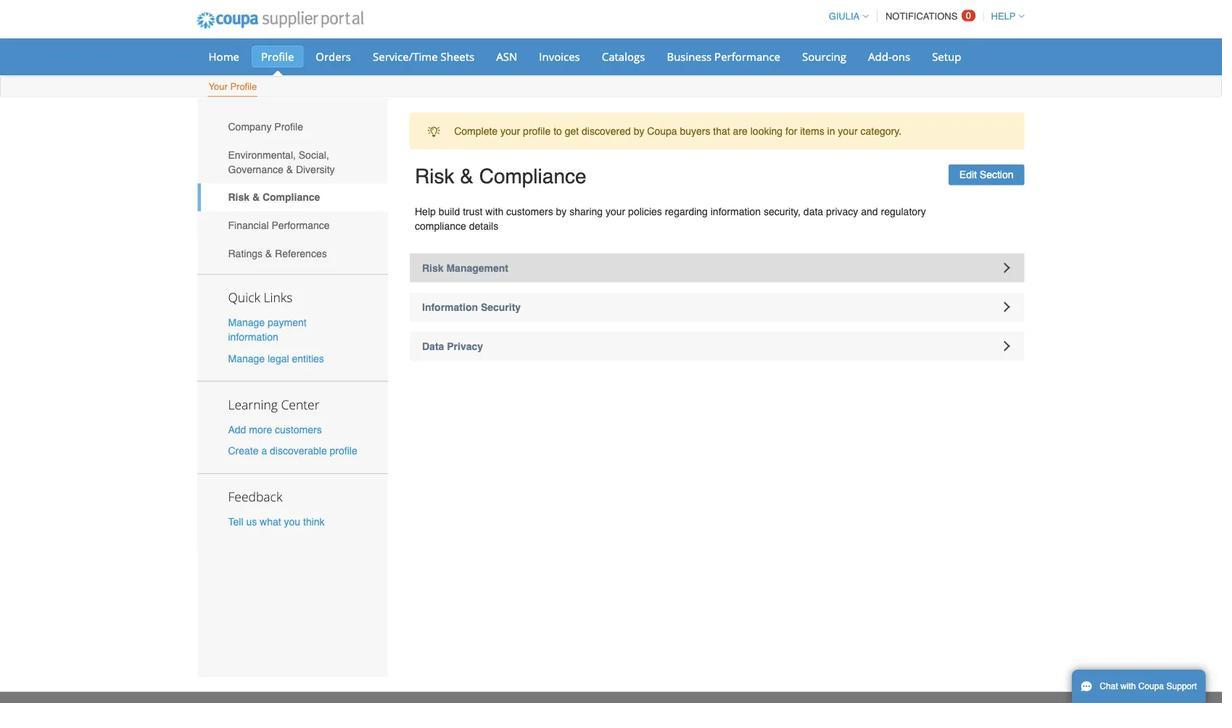 Task type: locate. For each thing, give the bounding box(es) containing it.
0 horizontal spatial compliance
[[263, 192, 320, 203]]

0 vertical spatial help
[[991, 11, 1016, 22]]

risk
[[415, 165, 455, 188], [228, 192, 250, 203], [422, 262, 444, 274]]

financial performance link
[[198, 211, 388, 240]]

with right chat
[[1121, 682, 1136, 692]]

with
[[486, 206, 504, 217], [1121, 682, 1136, 692]]

1 horizontal spatial risk & compliance
[[415, 165, 587, 188]]

information left security,
[[711, 206, 761, 217]]

chat
[[1100, 682, 1118, 692]]

orders
[[316, 49, 351, 64]]

risk up build
[[415, 165, 455, 188]]

your
[[501, 125, 520, 137], [838, 125, 858, 137], [606, 206, 626, 217]]

manage inside manage payment information
[[228, 317, 265, 329]]

0 vertical spatial performance
[[715, 49, 781, 64]]

coupa inside button
[[1139, 682, 1164, 692]]

2 vertical spatial profile
[[274, 121, 303, 133]]

with up details
[[486, 206, 504, 217]]

help for help
[[991, 11, 1016, 22]]

company
[[228, 121, 272, 133]]

1 vertical spatial profile
[[230, 81, 257, 92]]

1 horizontal spatial by
[[634, 125, 645, 137]]

manage left legal
[[228, 353, 265, 365]]

privacy
[[826, 206, 859, 217]]

with inside button
[[1121, 682, 1136, 692]]

profile up environmental, social, governance & diversity link
[[274, 121, 303, 133]]

1 horizontal spatial your
[[606, 206, 626, 217]]

0 vertical spatial customers
[[506, 206, 553, 217]]

1 vertical spatial performance
[[272, 220, 330, 231]]

notifications 0
[[886, 10, 972, 22]]

customers left sharing
[[506, 206, 553, 217]]

to
[[554, 125, 562, 137]]

add
[[228, 424, 246, 436]]

manage payment information
[[228, 317, 307, 343]]

your inside 'help build trust with customers by sharing your policies regarding information security, data privacy and regulatory compliance details'
[[606, 206, 626, 217]]

by right discovered
[[634, 125, 645, 137]]

coupa inside alert
[[647, 125, 677, 137]]

governance
[[228, 164, 284, 175]]

0 vertical spatial compliance
[[479, 165, 587, 188]]

compliance
[[479, 165, 587, 188], [263, 192, 320, 203]]

profile right the your
[[230, 81, 257, 92]]

0 horizontal spatial with
[[486, 206, 504, 217]]

0 vertical spatial information
[[711, 206, 761, 217]]

profile down coupa supplier portal image
[[261, 49, 294, 64]]

0 vertical spatial with
[[486, 206, 504, 217]]

tell
[[228, 516, 243, 528]]

create a discoverable profile link
[[228, 445, 357, 457]]

&
[[286, 164, 293, 175], [460, 165, 474, 188], [252, 192, 260, 203], [265, 248, 272, 259]]

0 horizontal spatial information
[[228, 332, 278, 343]]

1 vertical spatial risk
[[228, 192, 250, 203]]

edit
[[960, 169, 977, 181]]

0 horizontal spatial your
[[501, 125, 520, 137]]

manage down quick
[[228, 317, 265, 329]]

risk & compliance up 'trust'
[[415, 165, 587, 188]]

0 horizontal spatial help
[[415, 206, 436, 217]]

links
[[264, 289, 293, 306]]

policies
[[628, 206, 662, 217]]

risk down compliance
[[422, 262, 444, 274]]

manage
[[228, 317, 265, 329], [228, 353, 265, 365]]

navigation
[[822, 2, 1025, 30]]

performance for financial performance
[[272, 220, 330, 231]]

catalogs
[[602, 49, 645, 64]]

0 horizontal spatial performance
[[272, 220, 330, 231]]

0 horizontal spatial risk & compliance
[[228, 192, 320, 203]]

0 vertical spatial coupa
[[647, 125, 677, 137]]

ons
[[892, 49, 911, 64]]

1 horizontal spatial information
[[711, 206, 761, 217]]

help inside navigation
[[991, 11, 1016, 22]]

1 horizontal spatial customers
[[506, 206, 553, 217]]

1 horizontal spatial compliance
[[479, 165, 587, 188]]

2 vertical spatial risk
[[422, 262, 444, 274]]

0 vertical spatial manage
[[228, 317, 265, 329]]

1 vertical spatial profile
[[330, 445, 357, 457]]

help for help build trust with customers by sharing your policies regarding information security, data privacy and regulatory compliance details
[[415, 206, 436, 217]]

risk management
[[422, 262, 509, 274]]

complete
[[454, 125, 498, 137]]

0 horizontal spatial by
[[556, 206, 567, 217]]

help inside 'help build trust with customers by sharing your policies regarding information security, data privacy and regulatory compliance details'
[[415, 206, 436, 217]]

your right sharing
[[606, 206, 626, 217]]

1 horizontal spatial with
[[1121, 682, 1136, 692]]

1 horizontal spatial performance
[[715, 49, 781, 64]]

profile
[[523, 125, 551, 137], [330, 445, 357, 457]]

information security button
[[410, 293, 1025, 322]]

home link
[[199, 46, 249, 67]]

1 vertical spatial information
[[228, 332, 278, 343]]

profile left to
[[523, 125, 551, 137]]

customers up discoverable
[[275, 424, 322, 436]]

& inside environmental, social, governance & diversity
[[286, 164, 293, 175]]

coupa
[[647, 125, 677, 137], [1139, 682, 1164, 692]]

navigation containing notifications 0
[[822, 2, 1025, 30]]

risk & compliance up financial performance
[[228, 192, 320, 203]]

1 vertical spatial coupa
[[1139, 682, 1164, 692]]

2 horizontal spatial your
[[838, 125, 858, 137]]

performance
[[715, 49, 781, 64], [272, 220, 330, 231]]

your right complete
[[501, 125, 520, 137]]

quick links
[[228, 289, 293, 306]]

references
[[275, 248, 327, 259]]

0 horizontal spatial coupa
[[647, 125, 677, 137]]

items
[[800, 125, 825, 137]]

0 vertical spatial by
[[634, 125, 645, 137]]

help up compliance
[[415, 206, 436, 217]]

by left sharing
[[556, 206, 567, 217]]

more
[[249, 424, 272, 436]]

add more customers link
[[228, 424, 322, 436]]

coupa left support
[[1139, 682, 1164, 692]]

profile link
[[252, 46, 303, 67]]

information security
[[422, 301, 521, 313]]

1 vertical spatial help
[[415, 206, 436, 217]]

privacy
[[447, 341, 483, 352]]

1 vertical spatial with
[[1121, 682, 1136, 692]]

1 horizontal spatial coupa
[[1139, 682, 1164, 692]]

tell us what you think
[[228, 516, 325, 528]]

information
[[711, 206, 761, 217], [228, 332, 278, 343]]

your profile
[[209, 81, 257, 92]]

setup link
[[923, 46, 971, 67]]

1 vertical spatial compliance
[[263, 192, 320, 203]]

help
[[991, 11, 1016, 22], [415, 206, 436, 217]]

payment
[[268, 317, 307, 329]]

1 horizontal spatial help
[[991, 11, 1016, 22]]

0 vertical spatial profile
[[523, 125, 551, 137]]

add-ons link
[[859, 46, 920, 67]]

compliance up financial performance link
[[263, 192, 320, 203]]

0 vertical spatial risk & compliance
[[415, 165, 587, 188]]

2 manage from the top
[[228, 353, 265, 365]]

support
[[1167, 682, 1197, 692]]

1 horizontal spatial profile
[[523, 125, 551, 137]]

help right 0 in the right top of the page
[[991, 11, 1016, 22]]

in
[[828, 125, 835, 137]]

1 vertical spatial by
[[556, 206, 567, 217]]

edit section link
[[949, 165, 1025, 185]]

0 horizontal spatial customers
[[275, 424, 322, 436]]

1 vertical spatial risk & compliance
[[228, 192, 320, 203]]

your right in
[[838, 125, 858, 137]]

asn
[[496, 49, 518, 64]]

performance right business
[[715, 49, 781, 64]]

edit section
[[960, 169, 1014, 181]]

profile for company profile
[[274, 121, 303, 133]]

information up manage legal entities link
[[228, 332, 278, 343]]

coupa left buyers
[[647, 125, 677, 137]]

compliance down to
[[479, 165, 587, 188]]

and
[[861, 206, 878, 217]]

management
[[447, 262, 509, 274]]

category.
[[861, 125, 902, 137]]

data
[[804, 206, 824, 217]]

risk up financial
[[228, 192, 250, 203]]

sourcing
[[802, 49, 847, 64]]

1 manage from the top
[[228, 317, 265, 329]]

performance up references
[[272, 220, 330, 231]]

regulatory
[[881, 206, 926, 217]]

by inside 'help build trust with customers by sharing your policies regarding information security, data privacy and regulatory compliance details'
[[556, 206, 567, 217]]

& left the diversity
[[286, 164, 293, 175]]

business performance
[[667, 49, 781, 64]]

notifications
[[886, 11, 958, 22]]

1 vertical spatial manage
[[228, 353, 265, 365]]

risk & compliance
[[415, 165, 587, 188], [228, 192, 320, 203]]

profile right discoverable
[[330, 445, 357, 457]]

add more customers
[[228, 424, 322, 436]]



Task type: vqa. For each thing, say whether or not it's contained in the screenshot.
Logo
no



Task type: describe. For each thing, give the bounding box(es) containing it.
business
[[667, 49, 712, 64]]

center
[[281, 396, 320, 413]]

home
[[209, 49, 239, 64]]

help build trust with customers by sharing your policies regarding information security, data privacy and regulatory compliance details
[[415, 206, 926, 232]]

invoices
[[539, 49, 580, 64]]

create a discoverable profile
[[228, 445, 357, 457]]

invoices link
[[530, 46, 590, 67]]

catalogs link
[[593, 46, 655, 67]]

sourcing link
[[793, 46, 856, 67]]

information security heading
[[410, 293, 1025, 322]]

ratings & references link
[[198, 240, 388, 268]]

& right "ratings"
[[265, 248, 272, 259]]

information inside manage payment information
[[228, 332, 278, 343]]

feedback
[[228, 488, 283, 506]]

add-ons
[[868, 49, 911, 64]]

performance for business performance
[[715, 49, 781, 64]]

complete your profile to get discovered by coupa buyers that are looking for items in your category. alert
[[410, 113, 1025, 149]]

create
[[228, 445, 259, 457]]

risk inside dropdown button
[[422, 262, 444, 274]]

you
[[284, 516, 300, 528]]

& down governance
[[252, 192, 260, 203]]

learning center
[[228, 396, 320, 413]]

manage payment information link
[[228, 317, 307, 343]]

& up 'trust'
[[460, 165, 474, 188]]

a
[[261, 445, 267, 457]]

chat with coupa support button
[[1072, 670, 1206, 704]]

sharing
[[570, 206, 603, 217]]

0
[[966, 10, 972, 21]]

sheets
[[441, 49, 475, 64]]

giulia link
[[822, 11, 869, 22]]

build
[[439, 206, 460, 217]]

tell us what you think button
[[228, 515, 325, 529]]

ratings
[[228, 248, 263, 259]]

help link
[[985, 11, 1025, 22]]

quick
[[228, 289, 260, 306]]

complete your profile to get discovered by coupa buyers that are looking for items in your category.
[[454, 125, 902, 137]]

asn link
[[487, 46, 527, 67]]

risk management heading
[[410, 254, 1025, 283]]

think
[[303, 516, 325, 528]]

data privacy button
[[410, 332, 1025, 361]]

chat with coupa support
[[1100, 682, 1197, 692]]

security,
[[764, 206, 801, 217]]

service/time sheets link
[[363, 46, 484, 67]]

giulia
[[829, 11, 860, 22]]

environmental, social, governance & diversity
[[228, 149, 335, 175]]

add-
[[868, 49, 892, 64]]

risk management button
[[410, 254, 1025, 283]]

manage legal entities link
[[228, 353, 324, 365]]

1 vertical spatial customers
[[275, 424, 322, 436]]

ratings & references
[[228, 248, 327, 259]]

profile inside alert
[[523, 125, 551, 137]]

get
[[565, 125, 579, 137]]

0 vertical spatial profile
[[261, 49, 294, 64]]

manage legal entities
[[228, 353, 324, 365]]

legal
[[268, 353, 289, 365]]

security
[[481, 301, 521, 313]]

environmental, social, governance & diversity link
[[198, 141, 388, 183]]

by inside alert
[[634, 125, 645, 137]]

data
[[422, 341, 444, 352]]

trust
[[463, 206, 483, 217]]

details
[[469, 220, 499, 232]]

business performance link
[[658, 46, 790, 67]]

setup
[[932, 49, 962, 64]]

company profile link
[[198, 113, 388, 141]]

social,
[[299, 149, 329, 161]]

regarding
[[665, 206, 708, 217]]

with inside 'help build trust with customers by sharing your policies regarding information security, data privacy and regulatory compliance details'
[[486, 206, 504, 217]]

your profile link
[[208, 78, 258, 97]]

company profile
[[228, 121, 303, 133]]

0 horizontal spatial profile
[[330, 445, 357, 457]]

looking
[[751, 125, 783, 137]]

are
[[733, 125, 748, 137]]

0 vertical spatial risk
[[415, 165, 455, 188]]

data privacy
[[422, 341, 483, 352]]

service/time
[[373, 49, 438, 64]]

data privacy heading
[[410, 332, 1025, 361]]

customers inside 'help build trust with customers by sharing your policies regarding information security, data privacy and regulatory compliance details'
[[506, 206, 553, 217]]

financial performance
[[228, 220, 330, 231]]

risk & compliance inside risk & compliance link
[[228, 192, 320, 203]]

what
[[260, 516, 281, 528]]

information inside 'help build trust with customers by sharing your policies regarding information security, data privacy and regulatory compliance details'
[[711, 206, 761, 217]]

profile for your profile
[[230, 81, 257, 92]]

information
[[422, 301, 478, 313]]

entities
[[292, 353, 324, 365]]

coupa supplier portal image
[[187, 2, 374, 38]]

discovered
[[582, 125, 631, 137]]

for
[[786, 125, 798, 137]]

manage for manage payment information
[[228, 317, 265, 329]]

financial
[[228, 220, 269, 231]]

diversity
[[296, 164, 335, 175]]

that
[[713, 125, 730, 137]]

service/time sheets
[[373, 49, 475, 64]]

section
[[980, 169, 1014, 181]]

risk & compliance link
[[198, 183, 388, 211]]

discoverable
[[270, 445, 327, 457]]

manage for manage legal entities
[[228, 353, 265, 365]]

buyers
[[680, 125, 711, 137]]



